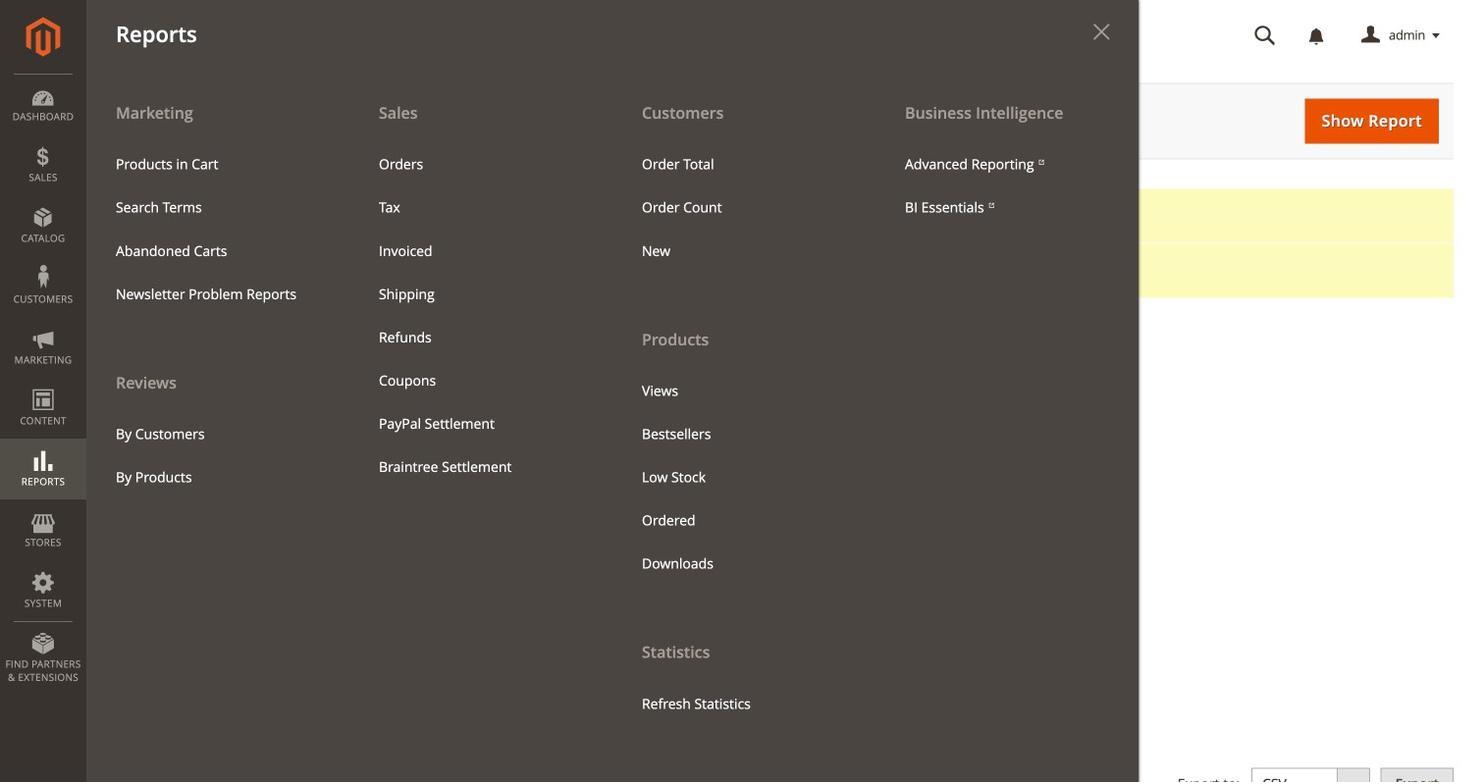 Task type: describe. For each thing, give the bounding box(es) containing it.
magento admin panel image
[[26, 17, 60, 57]]



Task type: locate. For each thing, give the bounding box(es) containing it.
menu bar
[[0, 0, 1139, 782]]

menu
[[86, 90, 1139, 782], [86, 90, 349, 499], [613, 90, 876, 726], [101, 143, 335, 316], [364, 143, 598, 489], [627, 143, 861, 273], [890, 143, 1124, 229], [627, 370, 861, 586], [101, 413, 335, 499]]

None text field
[[458, 557, 605, 589]]

None text field
[[458, 495, 605, 527]]



